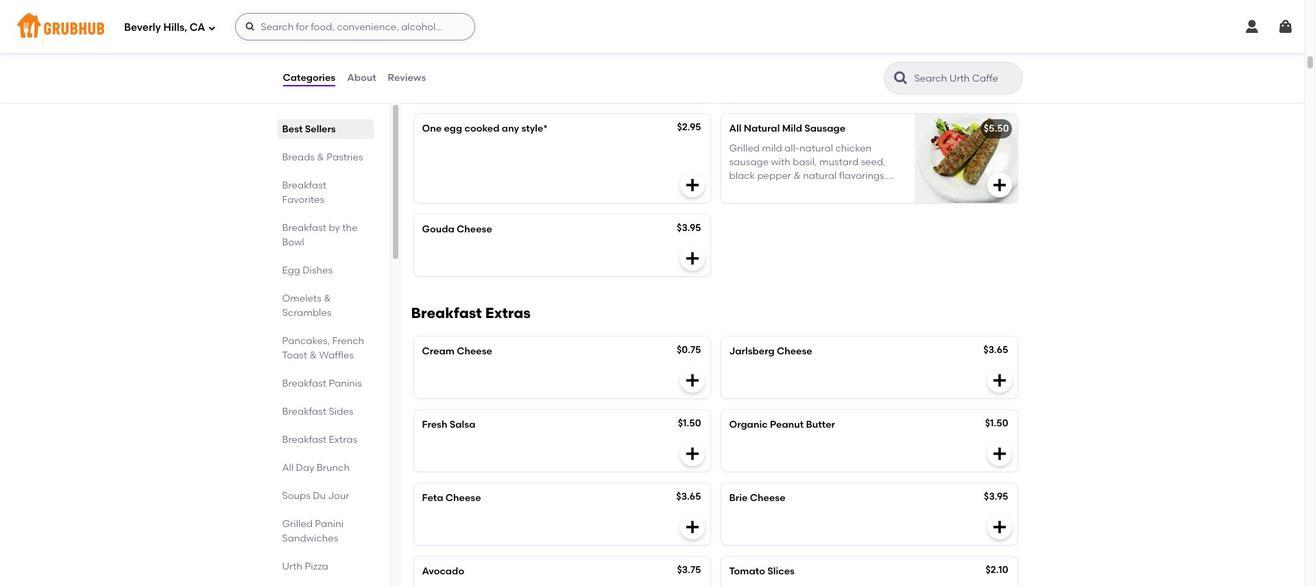 Task type: vqa. For each thing, say whether or not it's contained in the screenshot.
over
no



Task type: locate. For each thing, give the bounding box(es) containing it.
peppers,
[[422, 55, 463, 67]]

cream cheese
[[422, 346, 492, 358]]

brunch
[[317, 462, 350, 474]]

0 vertical spatial grilled
[[729, 142, 760, 154]]

onions,
[[465, 55, 498, 67]]

svg image
[[1244, 19, 1261, 35], [1278, 19, 1294, 35], [991, 76, 1008, 93], [684, 251, 701, 267], [991, 373, 1008, 389], [684, 446, 701, 462], [991, 519, 1008, 536]]

tomato slices
[[729, 566, 795, 578]]

1 vertical spatial $3.65
[[676, 491, 701, 503]]

0 horizontal spatial grilled
[[282, 519, 313, 530]]

parsley.
[[547, 55, 582, 67]]

breakfast extras inside 'tab'
[[282, 434, 357, 446]]

1 horizontal spatial with
[[771, 156, 791, 168]]

$3.95
[[677, 222, 701, 234], [984, 491, 1009, 503]]

cheese right jarlsberg
[[777, 346, 813, 358]]

breakfast down the breakfast paninis
[[282, 406, 327, 418]]

urth left pizza
[[282, 561, 303, 573]]

breakfast inside breakfast by the bowl
[[282, 222, 327, 234]]

mustard
[[820, 156, 859, 168]]

search icon image
[[893, 70, 909, 86]]

breakfast down toast on the left of the page
[[282, 378, 327, 390]]

0 horizontal spatial $3.65
[[676, 491, 701, 503]]

sellers
[[305, 123, 336, 135]]

$3.65 for jarlsberg cheese
[[984, 344, 1009, 356]]

organic peanut butter
[[729, 419, 835, 431]]

urth left the heirloom
[[422, 22, 443, 34]]

cheese right brie
[[750, 493, 786, 504]]

heirloom
[[445, 22, 488, 34]]

0 horizontal spatial $3.95
[[677, 222, 701, 234]]

bowl
[[282, 237, 304, 248]]

with up pepper
[[771, 156, 791, 168]]

cheese right cream
[[457, 346, 492, 358]]

all for all day brunch
[[282, 462, 294, 474]]

$1.50 for organic peanut butter
[[985, 418, 1009, 430]]

all
[[729, 123, 742, 135], [282, 462, 294, 474]]

$3.95 for brie cheese
[[984, 491, 1009, 503]]

natural
[[800, 142, 833, 154], [803, 170, 837, 182], [823, 184, 857, 196]]

reviews
[[388, 72, 426, 84]]

slices
[[768, 566, 795, 578]]

urth inside the urth pizza tab
[[282, 561, 303, 573]]

2 $1.50 from the left
[[985, 418, 1009, 430]]

du
[[313, 490, 326, 502]]

$1.50
[[678, 418, 701, 430], [985, 418, 1009, 430]]

1 vertical spatial natural
[[803, 170, 837, 182]]

organic
[[729, 419, 768, 431]]

0 vertical spatial with
[[565, 42, 585, 53]]

0 horizontal spatial extras
[[329, 434, 357, 446]]

breakfast for breakfast by the bowl tab
[[282, 222, 327, 234]]

grilled inside grilled mild all-natural chicken sausage with basil, mustard seed, black pepper & natural flavorings. free of nitrates, in a natural collagen casing.
[[729, 142, 760, 154]]

all-
[[785, 142, 800, 154]]

soups
[[282, 490, 311, 502]]

all left natural
[[729, 123, 742, 135]]

breakfast for 'breakfast sides' tab
[[282, 406, 327, 418]]

$3.95 for gouda cheese
[[677, 222, 701, 234]]

cheese
[[457, 224, 492, 235], [457, 346, 492, 358], [777, 346, 813, 358], [446, 493, 481, 504], [750, 493, 786, 504]]

pancakes,
[[282, 335, 330, 347]]

urth for urth pizza
[[282, 561, 303, 573]]

1 vertical spatial with
[[771, 156, 791, 168]]

chicken
[[836, 142, 872, 154]]

0 vertical spatial urth
[[422, 22, 443, 34]]

grilled panini sandwiches
[[282, 519, 344, 545]]

cheese right the feta
[[446, 493, 481, 504]]

all day brunch tab
[[282, 461, 368, 475]]

extras down the sides
[[329, 434, 357, 446]]

tossed
[[532, 42, 563, 53]]

grilled mild all-natural chicken sausage with basil, mustard seed, black pepper & natural flavorings. free of nitrates, in a natural collagen casing.
[[729, 142, 899, 210]]

collagen
[[859, 184, 899, 196]]

grilled for grilled mild all-natural chicken sausage with basil, mustard seed, black pepper & natural flavorings. free of nitrates, in a natural collagen casing.
[[729, 142, 760, 154]]

pizza
[[305, 561, 328, 573]]

any
[[502, 123, 519, 135]]

a
[[814, 184, 821, 196]]

by
[[329, 222, 340, 234]]

all natural mild sausage
[[729, 123, 846, 135]]

breakfast by the bowl tab
[[282, 221, 368, 250]]

all left day at the bottom left of the page
[[282, 462, 294, 474]]

grilled
[[729, 142, 760, 154], [282, 519, 313, 530]]

breakfast up bowl
[[282, 222, 327, 234]]

&
[[537, 55, 544, 67], [317, 152, 324, 163], [794, 170, 801, 182], [324, 293, 331, 305], [310, 350, 317, 361]]

& down basil,
[[794, 170, 801, 182]]

with up parsley. at the left of the page
[[565, 42, 585, 53]]

extras up 'cream cheese'
[[485, 305, 531, 322]]

with
[[565, 42, 585, 53], [771, 156, 791, 168]]

1 horizontal spatial $1.50
[[985, 418, 1009, 430]]

all day brunch
[[282, 462, 350, 474]]

grilled inside "grilled panini sandwiches"
[[282, 519, 313, 530]]

soups du jour
[[282, 490, 349, 502]]

breakfast extras
[[411, 305, 531, 322], [282, 434, 357, 446]]

$5.50
[[984, 123, 1009, 135]]

1 vertical spatial urth
[[422, 42, 442, 53]]

gouda cheese
[[422, 224, 492, 235]]

urth pizza tab
[[282, 560, 368, 574]]

breakfast extras down the 'breakfast sides' on the bottom of the page
[[282, 434, 357, 446]]

main navigation navigation
[[0, 0, 1305, 53]]

breakfast
[[490, 22, 536, 34], [282, 180, 327, 191], [282, 222, 327, 234], [411, 305, 482, 322], [282, 378, 327, 390], [282, 406, 327, 418], [282, 434, 327, 446]]

1 $1.50 from the left
[[678, 418, 701, 430]]

feta cheese
[[422, 493, 481, 504]]

cream
[[422, 346, 455, 358]]

0 vertical spatial $3.65
[[984, 344, 1009, 356]]

dishes
[[303, 265, 333, 276]]

breakfast up cream
[[411, 305, 482, 322]]

urth inside urth heirloom potatoes tossed with peppers, onions, olive oil & parsley.
[[422, 42, 442, 53]]

reviews button
[[387, 53, 427, 103]]

ca
[[190, 21, 205, 33]]

best sellers tab
[[282, 122, 368, 136]]

natural up a at the right of page
[[803, 170, 837, 182]]

1 horizontal spatial all
[[729, 123, 742, 135]]

breakfast extras tab
[[282, 433, 368, 447]]

egg dishes
[[282, 265, 333, 276]]

1 vertical spatial breakfast extras
[[282, 434, 357, 446]]

style*
[[522, 123, 548, 135]]

cheese for brie cheese
[[750, 493, 786, 504]]

all inside tab
[[282, 462, 294, 474]]

breakfast paninis tab
[[282, 377, 368, 391]]

natural right a at the right of page
[[823, 184, 857, 196]]

1 vertical spatial $3.95
[[984, 491, 1009, 503]]

breakfast up favorites
[[282, 180, 327, 191]]

& up 'scrambles'
[[324, 293, 331, 305]]

salsa
[[450, 419, 476, 431]]

1 horizontal spatial breakfast extras
[[411, 305, 531, 322]]

grilled up sausage
[[729, 142, 760, 154]]

0 horizontal spatial breakfast extras
[[282, 434, 357, 446]]

the
[[342, 222, 358, 234]]

urth up peppers,
[[422, 42, 442, 53]]

heirloom
[[445, 42, 486, 53]]

cheese right gouda
[[457, 224, 492, 235]]

egg dishes tab
[[282, 263, 368, 278]]

& down pancakes,
[[310, 350, 317, 361]]

1 vertical spatial all
[[282, 462, 294, 474]]

breakfast up day at the bottom left of the page
[[282, 434, 327, 446]]

omelets & scrambles
[[282, 293, 332, 319]]

with inside urth heirloom potatoes tossed with peppers, onions, olive oil & parsley.
[[565, 42, 585, 53]]

extras
[[485, 305, 531, 322], [329, 434, 357, 446]]

2 vertical spatial urth
[[282, 561, 303, 573]]

of
[[752, 184, 761, 196]]

1 horizontal spatial grilled
[[729, 142, 760, 154]]

mild
[[782, 123, 802, 135]]

0 horizontal spatial with
[[565, 42, 585, 53]]

1 horizontal spatial extras
[[485, 305, 531, 322]]

1 vertical spatial extras
[[329, 434, 357, 446]]

& right oil on the top left of page
[[537, 55, 544, 67]]

1 vertical spatial grilled
[[282, 519, 313, 530]]

0 horizontal spatial all
[[282, 462, 294, 474]]

1 horizontal spatial $3.95
[[984, 491, 1009, 503]]

breakfast extras up 'cream cheese'
[[411, 305, 531, 322]]

nitrates,
[[763, 184, 801, 196]]

svg image
[[245, 21, 256, 32], [208, 24, 216, 32], [684, 177, 701, 194], [991, 177, 1008, 194], [684, 373, 701, 389], [991, 446, 1008, 462], [684, 519, 701, 536]]

breakfast up potatoes
[[490, 22, 536, 34]]

0 vertical spatial all
[[729, 123, 742, 135]]

1 horizontal spatial $3.65
[[984, 344, 1009, 356]]

& inside omelets & scrambles
[[324, 293, 331, 305]]

$3.75
[[677, 565, 701, 576]]

beverly
[[124, 21, 161, 33]]

scrambles
[[282, 307, 332, 319]]

0 vertical spatial $3.95
[[677, 222, 701, 234]]

sides
[[329, 406, 354, 418]]

0 vertical spatial natural
[[800, 142, 833, 154]]

natural up basil,
[[800, 142, 833, 154]]

breakfast inside 'tab'
[[282, 434, 327, 446]]

best sellers
[[282, 123, 336, 135]]

mild
[[762, 142, 782, 154]]

& right breads
[[317, 152, 324, 163]]

grilled up sandwiches
[[282, 519, 313, 530]]

0 horizontal spatial $1.50
[[678, 418, 701, 430]]

basil,
[[793, 156, 817, 168]]



Task type: describe. For each thing, give the bounding box(es) containing it.
casing.
[[729, 198, 763, 210]]

feta
[[422, 493, 443, 504]]

in
[[804, 184, 812, 196]]

sausage
[[805, 123, 846, 135]]

paninis
[[329, 378, 362, 390]]

omelets & scrambles tab
[[282, 291, 368, 320]]

$2.10
[[986, 565, 1009, 576]]

breakfast for breakfast extras 'tab'
[[282, 434, 327, 446]]

$1.50 for fresh salsa
[[678, 418, 701, 430]]

olive
[[501, 55, 522, 67]]

$3.65 for feta cheese
[[676, 491, 701, 503]]

& inside pancakes, french toast & waffles
[[310, 350, 317, 361]]

waffles
[[319, 350, 354, 361]]

urth for urth heirloom breakfast potatoes
[[422, 22, 443, 34]]

urth for urth heirloom potatoes tossed with peppers, onions, olive oil & parsley.
[[422, 42, 442, 53]]

egg
[[282, 265, 300, 276]]

& inside grilled mild all-natural chicken sausage with basil, mustard seed, black pepper & natural flavorings. free of nitrates, in a natural collagen casing.
[[794, 170, 801, 182]]

breads & pastries
[[282, 152, 363, 163]]

Search Urth Caffe search field
[[913, 72, 1018, 85]]

cooked
[[465, 123, 500, 135]]

hills,
[[163, 21, 187, 33]]

jarlsberg cheese
[[729, 346, 813, 358]]

soups du jour tab
[[282, 489, 368, 503]]

peanut
[[770, 419, 804, 431]]

breakfast by the bowl
[[282, 222, 358, 248]]

butter
[[806, 419, 835, 431]]

sandwiches
[[282, 533, 338, 545]]

grilled panini sandwiches tab
[[282, 517, 368, 546]]

breakfast sides
[[282, 406, 354, 418]]

urth pizza
[[282, 561, 328, 573]]

fresh
[[422, 419, 447, 431]]

tomato
[[729, 566, 765, 578]]

natural
[[744, 123, 780, 135]]

egg
[[444, 123, 462, 135]]

breads & pastries tab
[[282, 150, 368, 165]]

sausage
[[729, 156, 769, 168]]

0 vertical spatial extras
[[485, 305, 531, 322]]

& inside urth heirloom potatoes tossed with peppers, onions, olive oil & parsley.
[[537, 55, 544, 67]]

breakfast for breakfast favorites tab
[[282, 180, 327, 191]]

cheese for feta cheese
[[446, 493, 481, 504]]

potatoes
[[538, 22, 581, 34]]

with inside grilled mild all-natural chicken sausage with basil, mustard seed, black pepper & natural flavorings. free of nitrates, in a natural collagen casing.
[[771, 156, 791, 168]]

categories button
[[282, 53, 336, 103]]

breakfast sides tab
[[282, 405, 368, 419]]

pancakes, french toast & waffles
[[282, 335, 364, 361]]

cheese for cream cheese
[[457, 346, 492, 358]]

one
[[422, 123, 442, 135]]

jour
[[328, 490, 349, 502]]

free
[[729, 184, 750, 196]]

gouda
[[422, 224, 455, 235]]

seed,
[[861, 156, 886, 168]]

about
[[347, 72, 376, 84]]

$2.95
[[677, 122, 701, 133]]

panini
[[315, 519, 344, 530]]

cheese for gouda cheese
[[457, 224, 492, 235]]

omelets
[[282, 293, 322, 305]]

breakfast favorites
[[282, 180, 327, 206]]

breakfast favorites tab
[[282, 178, 368, 207]]

& inside breads & pastries tab
[[317, 152, 324, 163]]

all for all natural mild sausage
[[729, 123, 742, 135]]

french
[[332, 335, 364, 347]]

brie
[[729, 493, 748, 504]]

urth heirloom potatoes tossed with peppers, onions, olive oil & parsley.
[[422, 42, 585, 67]]

day
[[296, 462, 314, 474]]

breads
[[282, 152, 315, 163]]

avocado
[[422, 566, 464, 578]]

cheese for jarlsberg cheese
[[777, 346, 813, 358]]

$0.75
[[677, 344, 701, 356]]

fresh salsa
[[422, 419, 476, 431]]

brie cheese
[[729, 493, 786, 504]]

one egg cooked any style*
[[422, 123, 548, 135]]

pastries
[[327, 152, 363, 163]]

Search for food, convenience, alcohol... search field
[[235, 13, 476, 40]]

pepper
[[757, 170, 791, 182]]

beverly hills, ca
[[124, 21, 205, 33]]

grilled for grilled panini sandwiches
[[282, 519, 313, 530]]

urth heirloom breakfast potatoes image
[[607, 13, 710, 102]]

0 vertical spatial breakfast extras
[[411, 305, 531, 322]]

about button
[[346, 53, 377, 103]]

breakfast paninis
[[282, 378, 362, 390]]

favorites
[[282, 194, 324, 206]]

breakfast for breakfast paninis tab
[[282, 378, 327, 390]]

2 vertical spatial natural
[[823, 184, 857, 196]]

pancakes, french toast & waffles tab
[[282, 334, 368, 363]]

categories
[[283, 72, 336, 84]]

extras inside 'tab'
[[329, 434, 357, 446]]

all natural mild sausage image
[[915, 114, 1017, 203]]

urth heirloom breakfast potatoes
[[422, 22, 581, 34]]

potatoes
[[488, 42, 530, 53]]

toast
[[282, 350, 307, 361]]

best
[[282, 123, 303, 135]]

jarlsberg
[[729, 346, 775, 358]]



